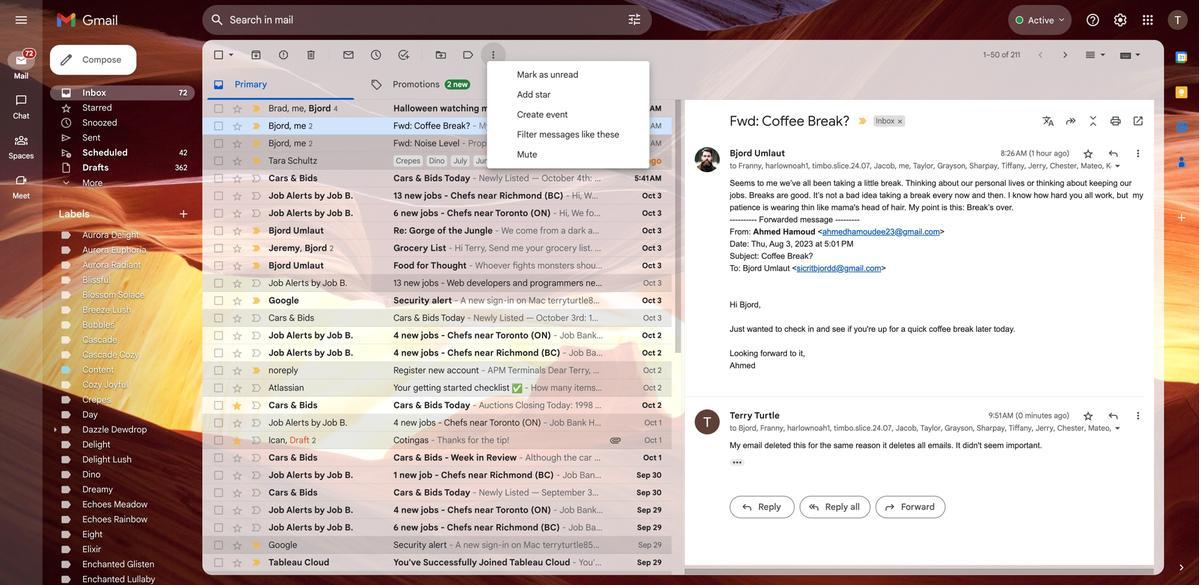 Task type: vqa. For each thing, say whether or not it's contained in the screenshot.
row
yes



Task type: locate. For each thing, give the bounding box(es) containing it.
my
[[909, 203, 920, 212], [730, 441, 741, 451]]

alerts for the not important switch associated with 22th row from the bottom of the fwd: coffee break? main content
[[286, 191, 312, 201]]

cozy
[[119, 350, 139, 361], [82, 380, 102, 391]]

1 vertical spatial grayson
[[945, 424, 973, 434]]

bjord , me 2 for fwd: coffee break? -
[[269, 120, 313, 131]]

not important switch for 22th row from the bottom of the fwd: coffee break? main content
[[250, 190, 262, 202]]

0 vertical spatial 6
[[394, 208, 399, 219]]

cars & bids for 3
[[269, 313, 314, 324]]

aurora up blissful link
[[82, 260, 109, 271]]

of for re: gorge of the jungle -
[[437, 226, 446, 236]]

1 enchanted from the top
[[82, 560, 125, 571]]

today down 1 new job - chefs near richmond (bc) -
[[444, 488, 470, 499]]

1 vertical spatial security alert -
[[394, 540, 456, 551]]

0 vertical spatial in
[[808, 325, 814, 334]]

2 4 new jobs - chefs near toronto (on) - from the top
[[394, 418, 550, 429]]

as
[[539, 69, 548, 80]]

bjord umlaut up seems
[[730, 148, 785, 159]]

6 up 'you've'
[[394, 523, 399, 534]]

more image
[[487, 49, 500, 61]]

labels image
[[462, 49, 475, 61]]

sharpay down 9:51 am
[[977, 424, 1005, 434]]

1 ago) from the top
[[1054, 149, 1070, 158]]

near up you've successfully joined tableau cloud -
[[474, 523, 494, 534]]

to left check
[[776, 325, 782, 334]]

1 vertical spatial my
[[730, 441, 741, 451]]

enchanted down "enchanted glisten"
[[82, 575, 125, 586]]

in inside row
[[476, 453, 484, 464]]

24 row from the top
[[202, 502, 672, 520]]

2 job alerts by job b. from the top
[[269, 208, 353, 219]]

today down started at the bottom left of the page
[[444, 400, 470, 411]]

0 horizontal spatial snoozed
[[82, 117, 117, 128]]

0 vertical spatial delight
[[111, 230, 139, 241]]

chefs up 6 new jobs - chefs near toronto (on) -
[[451, 191, 475, 201]]

1 cars & bids today - from the top
[[394, 173, 479, 184]]

1 horizontal spatial and
[[817, 325, 830, 334]]

like
[[582, 129, 595, 140], [817, 203, 829, 212]]

our down kendall
[[1120, 179, 1132, 188]]

5 not important switch from the top
[[250, 312, 262, 325]]

1 horizontal spatial like
[[817, 203, 829, 212]]

of right 50
[[1002, 50, 1009, 60]]

it
[[883, 441, 887, 451]]

0 vertical spatial oct 1
[[645, 419, 662, 428]]

cars & bids for 2
[[269, 400, 318, 411]]

0 horizontal spatial jacob
[[874, 161, 895, 171]]

13 up re: on the top of page
[[394, 191, 402, 201]]

delight down delight link
[[82, 455, 110, 466]]

0 horizontal spatial <
[[792, 264, 797, 273]]

delight down 'dazzle'
[[82, 440, 110, 451]]

1 security alert - from the top
[[394, 295, 461, 306]]

cars & bids today - for oct 3
[[394, 313, 474, 324]]

0 vertical spatial and
[[972, 191, 986, 200]]

important according to google magic. switch for bjord umlaut
[[250, 260, 262, 272]]

me inside seems to me we've all been taking a little break. thinking about our personal lives or thinking about keeping our jobs. breaks are good. it's not a bad idea taking a break every now and then. i know how hard you all work, but  my patience is wearing thin like mama's head of hair. my point is this: break's over.
[[767, 179, 778, 188]]

meet heading
[[0, 191, 42, 201]]

row containing atlassian
[[202, 380, 672, 397]]

2 security from the top
[[394, 540, 426, 551]]

8 not important switch from the top
[[250, 382, 262, 395]]

2 inside jeremy , bjord 2
[[330, 244, 334, 253]]

at
[[816, 240, 822, 249]]

1 important according to google magic. switch from the top
[[250, 155, 262, 167]]

1 horizontal spatial 72
[[179, 88, 187, 98]]

cars & bids today - down july
[[394, 173, 479, 184]]

security alert - down 'web'
[[394, 295, 461, 306]]

1 13 from the top
[[394, 191, 402, 201]]

sep 29 for security alert -
[[639, 541, 662, 551]]

oct 1 for (on)
[[645, 419, 662, 428]]

19 row from the top
[[202, 415, 672, 432]]

eight link
[[82, 530, 103, 541]]

72 up mail heading
[[25, 49, 33, 58]]

1 vertical spatial 13
[[394, 278, 402, 289]]

security alert - for sep 29
[[394, 540, 456, 551]]

0 vertical spatial bjord , me 2
[[269, 120, 313, 131]]

message
[[800, 215, 833, 225]]

richmond for 1 new job - chefs near richmond (bc)
[[490, 470, 533, 481]]

ago) right minutes
[[1054, 412, 1070, 421]]

72
[[25, 49, 33, 58], [179, 88, 187, 98]]

navigation
[[0, 40, 44, 586]]

0 vertical spatial of
[[1002, 50, 1009, 60]]

4 row from the top
[[202, 152, 672, 170]]

7 not important switch from the top
[[250, 347, 262, 360]]

5:01 pm
[[825, 240, 854, 249]]

new for the not important switch for 25th row from the top
[[401, 523, 418, 534]]

me up schultz
[[294, 138, 306, 149]]

5 cars & bids from the top
[[269, 488, 318, 499]]

13 not important switch from the top
[[250, 470, 262, 482]]

navigation containing mail
[[0, 40, 44, 586]]

minutes
[[1025, 412, 1052, 421]]

0 horizontal spatial >
[[882, 264, 886, 273]]

8:26 am for 8:26 am
[[636, 122, 662, 131]]

2 cars & bids today - from the top
[[394, 313, 474, 324]]

enchanted for enchanted glisten
[[82, 560, 125, 571]]

0 horizontal spatial cozy
[[82, 380, 102, 391]]

reply down "same" on the bottom right of the page
[[826, 502, 848, 513]]

0 vertical spatial my
[[909, 203, 920, 212]]

richmond up joined
[[496, 523, 539, 534]]

1 vertical spatial enchanted
[[82, 575, 125, 586]]

sep
[[637, 471, 651, 481], [637, 489, 651, 498], [637, 506, 651, 516], [637, 524, 651, 533], [639, 541, 652, 551], [637, 559, 651, 568]]

1 bjord , me 2 from the top
[[269, 120, 313, 131]]

grayson
[[938, 161, 966, 171], [945, 424, 973, 434]]

show details image
[[1114, 162, 1122, 170], [1114, 425, 1122, 433]]

fwd: left noise
[[394, 138, 412, 149]]

been
[[813, 179, 832, 188]]

alerts for 21th row from the bottom the not important switch
[[286, 208, 312, 219]]

2 inside 2 row
[[328, 576, 332, 586]]

richmond for 6 new jobs - chefs near richmond (bc)
[[496, 523, 539, 534]]

9 job alerts by job b. from the top
[[269, 523, 353, 534]]

forwarded
[[759, 215, 798, 225]]

0 vertical spatial alert
[[432, 295, 452, 306]]

1 vertical spatial taking
[[880, 191, 901, 200]]

grayson for jacob
[[945, 424, 973, 434]]

72 link
[[7, 48, 36, 70]]

not important switch for ninth row from the bottom
[[250, 417, 262, 430]]

mark as unread image
[[342, 49, 355, 61]]

0 horizontal spatial break
[[910, 191, 931, 200]]

umlaut
[[755, 148, 785, 159], [293, 226, 324, 236], [293, 260, 324, 271], [764, 264, 790, 273]]

8 job alerts by job b. from the top
[[269, 505, 353, 516]]

sep for 6 new jobs - chefs near richmond (bc) -
[[637, 524, 651, 533]]

sharpay
[[970, 161, 998, 171], [977, 424, 1005, 434]]

1 job alerts by job b. from the top
[[269, 191, 353, 201]]

taylor for jacob
[[921, 424, 941, 434]]

jungle left vinny
[[501, 156, 524, 166]]

echoes up eight
[[82, 515, 112, 526]]

1 horizontal spatial of
[[882, 203, 889, 212]]

toronto up 4 new jobs - chefs near richmond (bc) -
[[496, 330, 529, 341]]

richmond down vinny
[[499, 191, 542, 201]]

0 vertical spatial 30
[[653, 471, 662, 481]]

,
[[287, 103, 290, 114], [304, 103, 306, 114], [289, 120, 292, 131], [289, 138, 292, 149], [762, 161, 764, 171], [809, 161, 810, 171], [870, 161, 872, 171], [895, 161, 897, 171], [910, 161, 911, 171], [934, 161, 936, 171], [966, 161, 968, 171], [998, 161, 1000, 171], [1025, 161, 1027, 171], [1046, 161, 1048, 171], [1077, 161, 1079, 171], [1103, 161, 1105, 171], [1162, 161, 1166, 171], [1184, 161, 1188, 171], [300, 243, 302, 254], [757, 424, 759, 434], [784, 424, 786, 434], [830, 424, 832, 434], [892, 424, 894, 434], [917, 424, 919, 434], [941, 424, 943, 434], [973, 424, 975, 434], [1005, 424, 1007, 434], [1032, 424, 1034, 434], [1054, 424, 1056, 434], [1085, 424, 1087, 434], [1110, 424, 1112, 434], [1169, 424, 1173, 434], [1191, 424, 1195, 434], [285, 435, 288, 446]]

grayson up it
[[945, 424, 973, 434]]

12 not important switch from the top
[[250, 452, 262, 465]]

cascade
[[82, 335, 117, 346], [82, 350, 117, 361]]

franny up seems
[[739, 161, 762, 171]]

enchanted down elixir
[[82, 560, 125, 571]]

1 vertical spatial ago)
[[1054, 412, 1070, 421]]

bjord right the jeremy
[[305, 243, 327, 254]]

1 horizontal spatial jungle
[[501, 156, 524, 166]]

1 security from the top
[[394, 295, 430, 306]]

tab list
[[1164, 40, 1199, 541], [202, 70, 1164, 100]]

snoozed
[[82, 117, 117, 128], [569, 156, 606, 166]]

8:26 am inside 8:26 am (1 hour ago) cell
[[1001, 149, 1027, 158]]

None checkbox
[[212, 120, 225, 132], [212, 137, 225, 150], [212, 557, 225, 570], [212, 575, 225, 586], [212, 120, 225, 132], [212, 137, 225, 150], [212, 557, 225, 570], [212, 575, 225, 586]]

4 new jobs - chefs near toronto (on) - up thanks
[[394, 418, 550, 429]]

> down ahmedhamoudee23@gmail.com link
[[882, 264, 886, 273]]

labels heading
[[59, 208, 177, 221]]

advanced search options image
[[622, 7, 647, 32]]

0 horizontal spatial tableau
[[269, 558, 302, 569]]

snoozed inside row
[[569, 156, 606, 166]]

1 vertical spatial 4 new jobs - chefs near toronto (on) -
[[394, 418, 550, 429]]

reply for reply
[[759, 502, 781, 513]]

16 row from the top
[[202, 362, 672, 380]]

cloud
[[304, 558, 329, 569], [545, 558, 570, 569]]

break? left inbox button
[[808, 112, 850, 130]]

near down 13 new jobs - chefs near richmond (bc) -
[[474, 208, 494, 219]]

sep 29 for 6 new jobs - chefs near richmond (bc) -
[[637, 524, 662, 533]]

1 vertical spatial crepes
[[82, 395, 111, 406]]

now
[[955, 191, 970, 200]]

important according to google magic. switch
[[250, 155, 262, 167], [250, 242, 262, 255], [250, 260, 262, 272], [250, 295, 262, 307], [250, 365, 262, 377]]

alerts for 17th row from the bottom's the not important switch
[[285, 278, 309, 289]]

dino up the dreamy
[[82, 470, 101, 481]]

delete image
[[305, 49, 317, 61]]

not important switch for fourth row from the bottom of the fwd: coffee break? main content
[[250, 505, 262, 517]]

archive image
[[250, 49, 262, 61]]

like down it's
[[817, 203, 829, 212]]

richmond for 4 new jobs - chefs near richmond (bc)
[[496, 348, 539, 359]]

1 vertical spatial security
[[394, 540, 426, 551]]

2 sep 30 from the top
[[637, 489, 662, 498]]

new for the not important switch corresponding to 14th row
[[401, 330, 419, 341]]

1 vertical spatial echoes
[[82, 515, 112, 526]]

thinking
[[1037, 179, 1065, 188]]

1 vertical spatial snoozed
[[569, 156, 606, 166]]

alert down 'web'
[[432, 295, 452, 306]]

1 horizontal spatial is
[[942, 203, 948, 212]]

important according to google magic. switch for noreply
[[250, 365, 262, 377]]

4 new jobs - chefs near toronto (on) - up 6 new jobs - chefs near richmond (bc) -
[[394, 505, 560, 516]]

1 show details image from the top
[[1114, 162, 1122, 170]]

3 for grocery list - hi terry, send me your grocery list. thanks, jer
[[658, 244, 662, 253]]

list
[[685, 135, 1199, 530]]

0 vertical spatial ago)
[[1054, 149, 1070, 158]]

aug
[[770, 240, 784, 249]]

of inside seems to me we've all been taking a little break. thinking about our personal lives or thinking about keeping our jobs. breaks are good. it's not a bad idea taking a break every now and then. i know how hard you all work, but  my patience is wearing thin like mama's head of hair. my point is this: break's over.
[[882, 203, 889, 212]]

mateo down not starred checkbox
[[1089, 424, 1110, 434]]

1 vertical spatial jerry
[[1036, 424, 1054, 434]]

29 for security alert -
[[654, 541, 662, 551]]

you've
[[394, 558, 421, 569]]

9 not important switch from the top
[[250, 400, 262, 412]]

hours
[[620, 156, 644, 166]]

important according to google magic. switch for tara schultz
[[250, 155, 262, 167]]

thu,
[[751, 240, 768, 249]]

mail
[[14, 72, 28, 81]]

1 horizontal spatial our
[[1120, 179, 1132, 188]]

0 vertical spatial crepes
[[396, 156, 421, 166]]

1 not important switch from the top
[[250, 172, 262, 185]]

support image
[[1086, 12, 1101, 27]]

delight lush link
[[82, 455, 132, 466]]

26 row from the top
[[202, 537, 672, 555]]

dazzle
[[82, 425, 109, 436]]

ahmedhamoudee23@gmail.com
[[823, 227, 940, 237]]

fwd: down halloween
[[394, 121, 412, 131]]

toronto for oct 3
[[495, 208, 528, 219]]

2 row
[[202, 572, 672, 586]]

thin
[[802, 203, 815, 212]]

movie
[[482, 103, 507, 114]]

jobs inside 13 new jobs - web developers and programmers  near toronto (on) link
[[422, 278, 439, 289]]

72 up 42
[[179, 88, 187, 98]]

reply all link
[[800, 497, 871, 519]]

month!
[[510, 103, 540, 114]]

20 row from the top
[[202, 432, 672, 450]]

break down thinking
[[910, 191, 931, 200]]

cotingas - thanks for the tip!
[[394, 435, 509, 446]]

0 vertical spatial ahmed
[[753, 227, 781, 237]]

(on) for oct 2
[[531, 330, 551, 341]]

1 horizontal spatial break
[[953, 325, 974, 334]]

1 horizontal spatial >
[[940, 227, 945, 237]]

2 6 from the top
[[394, 523, 399, 534]]

1 horizontal spatial in
[[808, 325, 814, 334]]

chester up thinking
[[1050, 161, 1077, 171]]

the left tip!
[[481, 435, 494, 446]]

1 30 from the top
[[653, 471, 662, 481]]

not important switch for 10th row from the bottom
[[250, 400, 262, 412]]

bjord umlaut up jeremy , bjord 2
[[269, 226, 324, 236]]

1 vertical spatial oct 1
[[645, 436, 662, 446]]

taylor
[[913, 161, 934, 171], [921, 424, 941, 434]]

google up tableau cloud
[[269, 540, 297, 551]]

chester for to bjord , franny , harlownoah1 , timbo.slice.24.07 , jacob , taylor , grayson , sharpay , tiffany , jerry , chester , mateo ,
[[1058, 424, 1085, 434]]

to up seems
[[730, 161, 737, 171]]

timbo.slice.24.07 up the "reason"
[[834, 424, 892, 434]]

1 horizontal spatial jacob
[[896, 424, 917, 434]]

chefs
[[451, 191, 475, 201], [447, 208, 472, 219], [447, 330, 472, 341], [447, 348, 472, 359], [444, 418, 468, 429], [441, 470, 466, 481], [447, 505, 472, 516], [447, 523, 472, 534]]

mail heading
[[0, 71, 42, 81]]

up
[[878, 325, 887, 334]]

not starred image
[[1082, 147, 1095, 160]]

tab list containing primary
[[202, 70, 1164, 100]]

11 not important switch from the top
[[250, 435, 262, 447]]

2 13 from the top
[[394, 278, 402, 289]]

2 ago) from the top
[[1054, 412, 1070, 421]]

2 vertical spatial oct 1
[[643, 454, 662, 463]]

new inside tab
[[453, 80, 468, 89]]

1 vertical spatial 30
[[653, 489, 662, 498]]

mark
[[517, 69, 537, 80]]

report spam image
[[277, 49, 290, 61]]

taylor up thinking
[[913, 161, 934, 171]]

0 vertical spatial inbox
[[82, 87, 106, 98]]

break left 'later'
[[953, 325, 974, 334]]

alerts
[[286, 191, 312, 201], [286, 208, 312, 219], [285, 278, 309, 289], [286, 330, 312, 341], [286, 348, 312, 359], [285, 418, 309, 429], [286, 470, 312, 481], [286, 505, 312, 516], [286, 523, 312, 534]]

0 vertical spatial jerry
[[1029, 161, 1046, 171]]

in up 1 new job - chefs near richmond (bc) -
[[476, 453, 484, 464]]

✅ image
[[512, 384, 523, 394]]

dino inside row
[[429, 156, 445, 166]]

move to image
[[435, 49, 447, 61]]

delight inside aurora delight aurora euphoria aurora radiant blissful blossom solace breeze lush bubbles cascade cascade cozy
[[111, 230, 139, 241]]

break?
[[808, 112, 850, 130], [443, 121, 470, 131], [788, 252, 813, 261]]

list inside fwd: coffee break? main content
[[685, 135, 1199, 530]]

security up 'you've'
[[394, 540, 426, 551]]

my right the hair.
[[909, 203, 920, 212]]

(on) for oct 1
[[522, 418, 541, 429]]

me right brad
[[292, 103, 304, 114]]

your
[[394, 383, 411, 394]]

0 vertical spatial 13
[[394, 191, 402, 201]]

2 vertical spatial bjord umlaut
[[269, 260, 324, 271]]

your getting started checklist
[[394, 383, 512, 394]]

0 horizontal spatial 72
[[25, 49, 33, 58]]

umlaut up jeremy , bjord 2
[[293, 226, 324, 236]]

1 horizontal spatial 8:26 am
[[1001, 149, 1027, 158]]

4 cars & bids today - from the top
[[394, 488, 479, 499]]

sep for you've successfully joined tableau cloud -
[[637, 559, 651, 568]]

6 not important switch from the top
[[250, 330, 262, 342]]

4 not important switch from the top
[[250, 277, 262, 290]]

1 horizontal spatial reply
[[826, 502, 848, 513]]

0 vertical spatial break
[[910, 191, 931, 200]]

ahmed inside ---------- forwarded message --------- from: ahmed hamoud < ahmedhamoudee23@gmail.com > date: thu, aug 3, 2023 at 5:01 pm subject: coffee break? to: bjord umlaut < sicritbjordd@gmail.com >
[[753, 227, 781, 237]]

umlaut down jeremy , bjord 2
[[293, 260, 324, 271]]

1 is from the left
[[763, 203, 769, 212]]

8:26 am (1 hour ago)
[[1001, 149, 1070, 158]]

lives
[[1009, 179, 1025, 188]]

break? for fwd: coffee break?
[[808, 112, 850, 130]]

2 our from the left
[[1120, 179, 1132, 188]]

1 horizontal spatial tableau
[[510, 558, 543, 569]]

and inside seems to me we've all been taking a little break. thinking about our personal lives or thinking about keeping our jobs. breaks are good. it's not a bad idea taking a break every now and then. i know how hard you all work, but  my patience is wearing thin like mama's head of hair. my point is this: break's over.
[[972, 191, 986, 200]]

13 down food
[[394, 278, 402, 289]]

3 job alerts by job b. from the top
[[269, 278, 347, 289]]

chester for to franny , harlownoah1 , timbo.slice.24.07 , jacob , me , taylor , grayson , sharpay , tiffany , jerry , chester , mateo , kendall
[[1050, 161, 1077, 171]]

9 row from the top
[[202, 240, 672, 257]]

cascade down cascade link
[[82, 350, 117, 361]]

row
[[202, 100, 672, 117], [202, 117, 672, 135], [202, 135, 672, 152], [202, 152, 672, 170], [202, 170, 672, 187], [202, 187, 672, 205], [202, 205, 672, 222], [202, 222, 672, 240], [202, 240, 672, 257], [202, 257, 672, 275], [202, 275, 672, 292], [202, 292, 672, 310], [202, 310, 672, 327], [202, 327, 672, 345], [202, 345, 672, 362], [202, 362, 672, 380], [202, 380, 672, 397], [202, 397, 672, 415], [202, 415, 672, 432], [202, 432, 672, 450], [202, 450, 672, 467], [202, 467, 672, 485], [202, 485, 672, 502], [202, 502, 672, 520], [202, 520, 672, 537], [202, 537, 672, 555], [202, 555, 672, 572]]

None checkbox
[[212, 49, 225, 61], [212, 102, 225, 115], [212, 540, 225, 552], [212, 49, 225, 61], [212, 102, 225, 115], [212, 540, 225, 552]]

primary tab
[[202, 70, 359, 100]]

register
[[394, 365, 426, 376]]

1 vertical spatial aurora
[[82, 245, 109, 256]]

not important switch for 5th row from the bottom of the fwd: coffee break? main content
[[250, 487, 262, 500]]

forward
[[761, 349, 788, 359]]

bjord , me 2 up "tara schultz"
[[269, 138, 313, 149]]

blissful link
[[82, 275, 111, 286]]

1 vertical spatial bjord , me 2
[[269, 138, 313, 149]]

0 vertical spatial enchanted
[[82, 560, 125, 571]]

1 50 of 211
[[984, 50, 1021, 60]]

3 cars & bids from the top
[[269, 400, 318, 411]]

toronto for oct 1
[[490, 418, 520, 429]]

echoes down the dreamy
[[82, 500, 112, 511]]

1 vertical spatial >
[[882, 264, 886, 273]]

3 cars & bids today - from the top
[[394, 400, 479, 411]]

job alerts by job b. for ninth row from the bottom's the not important switch
[[269, 418, 347, 429]]

list containing bjord umlaut
[[685, 135, 1199, 530]]

1 cars & bids from the top
[[269, 173, 318, 184]]

0 horizontal spatial 8:26 am
[[636, 122, 662, 131]]

Not starred checkbox
[[1082, 147, 1095, 160]]

17 row from the top
[[202, 380, 672, 397]]

ago) inside cell
[[1054, 412, 1070, 421]]

of inside row
[[437, 226, 446, 236]]

7 job alerts by job b. from the top
[[269, 470, 353, 481]]

i
[[1008, 191, 1011, 200]]

security for oct 3
[[394, 295, 430, 306]]

me down brad , me , bjord 4
[[294, 120, 306, 131]]

0 vertical spatial security
[[394, 295, 430, 306]]

aurora
[[82, 230, 109, 241], [82, 245, 109, 256], [82, 260, 109, 271]]

1 google from the top
[[269, 295, 299, 306]]

job alerts by job b. for fourth row from the bottom of the fwd: coffee break? main content the not important switch
[[269, 505, 353, 516]]

enchanted for enchanted lullaby
[[82, 575, 125, 586]]

2 vertical spatial aurora
[[82, 260, 109, 271]]

2023
[[795, 240, 813, 249]]

1 vertical spatial google
[[269, 540, 297, 551]]

sent link
[[82, 132, 101, 143]]

just
[[730, 325, 745, 334]]

2 row from the top
[[202, 117, 672, 135]]

web
[[447, 278, 465, 289]]

today.
[[994, 325, 1016, 334]]

lush inside aurora delight aurora euphoria aurora radiant blissful blossom solace breeze lush bubbles cascade cascade cozy
[[112, 305, 131, 316]]

settings image
[[1113, 12, 1128, 27]]

tiffany down (0
[[1009, 424, 1032, 434]]

8:26 am
[[636, 122, 662, 131], [1001, 149, 1027, 158]]

4 for 15th row the not important switch
[[394, 348, 399, 359]]

0 horizontal spatial of
[[437, 226, 446, 236]]

fwd: for fwd: coffee break? -
[[394, 121, 412, 131]]

1 vertical spatial and
[[513, 278, 528, 289]]

3 for 13 new jobs - chefs near richmond (bc) -
[[658, 191, 662, 201]]

coffee for fwd: coffee break?
[[762, 112, 805, 130]]

account
[[447, 365, 479, 376]]

successfully
[[423, 558, 477, 569]]

6 new jobs - chefs near richmond (bc) -
[[394, 523, 569, 534]]

alerts for fourth row from the bottom of the fwd: coffee break? main content the not important switch
[[286, 505, 312, 516]]

3 4 new jobs - chefs near toronto (on) - from the top
[[394, 505, 560, 516]]

0 vertical spatial sharpay
[[970, 161, 998, 171]]

noise
[[414, 138, 437, 149]]

sharpay up personal
[[970, 161, 998, 171]]

spaces heading
[[0, 151, 42, 161]]

1 vertical spatial 72
[[179, 88, 187, 98]]

0 vertical spatial dino
[[429, 156, 445, 166]]

1 vertical spatial lush
[[113, 455, 132, 466]]

cozy up "crepes" link
[[82, 380, 102, 391]]

not important switch
[[250, 172, 262, 185], [250, 190, 262, 202], [250, 207, 262, 220], [250, 277, 262, 290], [250, 312, 262, 325], [250, 330, 262, 342], [250, 347, 262, 360], [250, 382, 262, 395], [250, 400, 262, 412], [250, 417, 262, 430], [250, 435, 262, 447], [250, 452, 262, 465], [250, 470, 262, 482], [250, 487, 262, 500], [250, 505, 262, 517], [250, 522, 262, 535]]

1 4 new jobs - chefs near toronto (on) - from the top
[[394, 330, 560, 341]]

14 not important switch from the top
[[250, 487, 262, 500]]

our up now
[[961, 179, 973, 188]]

chester down not starred image
[[1058, 424, 1085, 434]]

grayson for me
[[938, 161, 966, 171]]

2 enchanted from the top
[[82, 575, 125, 586]]

cars & bids for 1
[[269, 453, 318, 464]]

bjord , me 2 for fwd: noise level -
[[269, 138, 313, 149]]

to inside seems to me we've all been taking a little break. thinking about our personal lives or thinking about keeping our jobs. breaks are good. it's not a bad idea taking a break every now and then. i know how hard you all work, but  my patience is wearing thin like mama's head of hair. my point is this: break's over.
[[757, 179, 764, 188]]

8:26 am for 8:26 am (1 hour ago)
[[1001, 149, 1027, 158]]

not important switch for 14th row
[[250, 330, 262, 342]]

dazzle dewdrop link
[[82, 425, 147, 436]]

richmond up the ✅ image
[[496, 348, 539, 359]]

point
[[922, 203, 940, 212]]

7 row from the top
[[202, 205, 672, 222]]

new for the not important switch related to sixth row from the bottom
[[400, 470, 417, 481]]

27 row from the top
[[202, 555, 672, 572]]

0 horizontal spatial inbox
[[82, 87, 106, 98]]

like inside seems to me we've all been taking a little break. thinking about our personal lives or thinking about keeping our jobs. breaks are good. it's not a bad idea taking a break every now and then. i know how hard you all work, but  my patience is wearing thin like mama's head of hair. my point is this: break's over.
[[817, 203, 829, 212]]

2 inside promotions, 2 new messages, tab
[[447, 80, 451, 89]]

jobs for 14th row
[[421, 330, 439, 341]]

break.
[[881, 179, 904, 188]]

2 security alert - from the top
[[394, 540, 456, 551]]

16 not important switch from the top
[[250, 522, 262, 535]]

tableau cloud
[[269, 558, 329, 569]]

2 cars & bids from the top
[[269, 313, 314, 324]]

1 vertical spatial chester
[[1058, 424, 1085, 434]]

break inside seems to me we've all been taking a little break. thinking about our personal lives or thinking about keeping our jobs. breaks are good. it's not a bad idea taking a break every now and then. i know how hard you all work, but  my patience is wearing thin like mama's head of hair. my point is this: break's over.
[[910, 191, 931, 200]]

lush inside 'cozy joyful crepes day dazzle dewdrop delight delight lush dino dreamy echoes meadow echoes rainbow eight'
[[113, 455, 132, 466]]

elixir link
[[82, 545, 101, 556]]

dino link
[[82, 470, 101, 481]]

bids
[[299, 173, 318, 184], [424, 173, 443, 184], [297, 313, 314, 324], [422, 313, 439, 324], [299, 400, 318, 411], [424, 400, 443, 411], [299, 453, 318, 464], [424, 453, 443, 464], [299, 488, 318, 499], [424, 488, 443, 499]]

0 vertical spatial <
[[818, 227, 823, 237]]

oct 1
[[645, 419, 662, 428], [645, 436, 662, 446], [643, 454, 662, 463]]

1 sep 30 from the top
[[637, 471, 662, 481]]

ago) inside cell
[[1054, 149, 1070, 158]]

2 vertical spatial 4 new jobs - chefs near toronto (on) -
[[394, 505, 560, 516]]

4 job alerts by job b. from the top
[[269, 330, 353, 341]]

cascade down bubbles "link"
[[82, 335, 117, 346]]

coffee inside row
[[414, 121, 441, 131]]

looking forward to it, ahmed
[[730, 349, 805, 371]]

0 horizontal spatial cloud
[[304, 558, 329, 569]]

add to tasks image
[[397, 49, 410, 61]]

google down the jeremy
[[269, 295, 299, 306]]

oct 3 for cars & bids today -
[[643, 314, 662, 323]]

tip!
[[497, 435, 509, 446]]

1 row from the top
[[202, 100, 672, 117]]

of left the hair.
[[882, 203, 889, 212]]

near up 6 new jobs - chefs near toronto (on) -
[[478, 191, 497, 201]]

to left it,
[[790, 349, 797, 359]]

4 cars & bids from the top
[[269, 453, 318, 464]]

lush down blossom solace link
[[112, 305, 131, 316]]

1 horizontal spatial my
[[909, 203, 920, 212]]

1 vertical spatial jungle
[[464, 226, 493, 236]]

coffee
[[762, 112, 805, 130], [414, 121, 441, 131], [762, 252, 785, 261]]

b. for the not important switch corresponding to 14th row
[[345, 330, 353, 341]]

inbox inside button
[[876, 117, 895, 126]]

cozy up joyful on the left of page
[[119, 350, 139, 361]]

snoozed down starred on the top left of page
[[82, 117, 117, 128]]

13 inside 13 new jobs - web developers and programmers  near toronto (on) link
[[394, 278, 402, 289]]

new for the not important switch associated with 22th row from the bottom of the fwd: coffee break? main content
[[404, 191, 422, 201]]

not starred image
[[1082, 410, 1095, 423]]

meet
[[13, 191, 30, 201]]

10 row from the top
[[202, 257, 672, 275]]

today down 'web'
[[441, 313, 465, 324]]

1 vertical spatial show details image
[[1114, 425, 1122, 433]]

the up hi
[[448, 226, 463, 236]]

2 not important switch from the top
[[250, 190, 262, 202]]

turtle
[[755, 411, 780, 422]]

1 horizontal spatial inbox
[[876, 117, 895, 126]]

2 about from the left
[[1067, 179, 1087, 188]]

1 vertical spatial of
[[882, 203, 889, 212]]

mateo
[[1081, 161, 1103, 171], [1089, 424, 1110, 434]]

3 not important switch from the top
[[250, 207, 262, 220]]

google for sep
[[269, 540, 297, 551]]

timbo.slice.24.07 up been
[[812, 161, 870, 171]]

to inside looking forward to it, ahmed
[[790, 349, 797, 359]]

1 for 4 new jobs - chefs near toronto (on) -
[[659, 419, 662, 428]]

2 google from the top
[[269, 540, 297, 551]]

0 horizontal spatial is
[[763, 203, 769, 212]]

15 not important switch from the top
[[250, 505, 262, 517]]

3 important according to google magic. switch from the top
[[250, 260, 262, 272]]

0 vertical spatial timbo.slice.24.07
[[812, 161, 870, 171]]

1 horizontal spatial cozy
[[119, 350, 139, 361]]

row containing tableau cloud
[[202, 555, 672, 572]]

jacob up "break."
[[874, 161, 895, 171]]

1 horizontal spatial snoozed
[[569, 156, 606, 166]]

2 important according to google magic. switch from the top
[[250, 242, 262, 255]]

toronto down 13 new jobs - chefs near richmond (bc) -
[[495, 208, 528, 219]]

tiffany for jacob
[[1009, 424, 1032, 434]]

show trimmed content image
[[730, 460, 745, 467]]

0 vertical spatial mateo
[[1081, 161, 1103, 171]]

cars & bids today - down 'web'
[[394, 313, 474, 324]]

b. for fourth row from the bottom of the fwd: coffee break? main content the not important switch
[[345, 505, 353, 516]]

16
[[608, 156, 617, 166]]

4 new jobs - chefs near toronto (on) - for sep 29
[[394, 505, 560, 516]]

dreamy
[[82, 485, 113, 496]]

cozy inside 'cozy joyful crepes day dazzle dewdrop delight delight lush dino dreamy echoes meadow echoes rainbow eight'
[[82, 380, 102, 391]]

5 important according to google magic. switch from the top
[[250, 365, 262, 377]]

6 for 6 new jobs - chefs near toronto (on) -
[[394, 208, 399, 219]]

sep 30 for cars & bids today -
[[637, 489, 662, 498]]

bjord , me 2
[[269, 120, 313, 131], [269, 138, 313, 149]]

1 vertical spatial break
[[953, 325, 974, 334]]

break? inside row
[[443, 121, 470, 131]]

0 vertical spatial taylor
[[913, 161, 934, 171]]

0 vertical spatial grayson
[[938, 161, 966, 171]]

b. for the not important switch for 25th row from the top
[[345, 523, 353, 534]]

5 job alerts by job b. from the top
[[269, 348, 353, 359]]

2 show details image from the top
[[1114, 425, 1122, 433]]

ahmed down "looking"
[[730, 361, 756, 371]]

in right check
[[808, 325, 814, 334]]

ahmed up thu,
[[753, 227, 781, 237]]

4 for ninth row from the bottom's the not important switch
[[394, 418, 399, 429]]

my up "show trimmed content" icon
[[730, 441, 741, 451]]

umlaut down aug
[[764, 264, 790, 273]]

0 horizontal spatial dino
[[82, 470, 101, 481]]

1 vertical spatial sep 30
[[637, 489, 662, 498]]

8:26 am inside row
[[636, 122, 662, 131]]

0 vertical spatial snoozed
[[82, 117, 117, 128]]

bjord umlaut for food for thought -
[[269, 260, 324, 271]]

cars & bids today - down getting
[[394, 400, 479, 411]]

taking up bad
[[834, 179, 855, 188]]

all
[[803, 179, 811, 188], [1085, 191, 1093, 200], [918, 441, 926, 451], [851, 502, 860, 513]]

coffee for fwd: coffee break? -
[[414, 121, 441, 131]]

fri, sep 29, 2023, 9:12 am element
[[639, 575, 662, 586]]

(bc) for 13 new jobs - chefs near richmond (bc)
[[544, 191, 564, 201]]

< up at
[[818, 227, 823, 237]]

9:42 am
[[633, 104, 662, 113]]

personal
[[975, 179, 1007, 188]]

franny
[[739, 161, 762, 171], [761, 424, 784, 434]]

older image
[[1059, 49, 1072, 61]]

6 job alerts by job b. from the top
[[269, 418, 347, 429]]



Task type: describe. For each thing, give the bounding box(es) containing it.
6 for 6 new jobs - chefs near richmond (bc) -
[[394, 523, 399, 534]]

new for ninth row from the bottom's the not important switch
[[401, 418, 417, 429]]

june
[[476, 156, 493, 166]]

job alerts by job b. for the not important switch corresponding to 14th row
[[269, 330, 353, 341]]

radiant
[[111, 260, 141, 271]]

of for 1 50 of 211
[[1002, 50, 1009, 60]]

sep for 4 new jobs - chefs near toronto (on) -
[[637, 506, 651, 516]]

sep 29 for 4 new jobs - chefs near toronto (on) -
[[637, 506, 662, 516]]

chefs up re: gorge of the jungle - in the left of the page
[[447, 208, 472, 219]]

cozy inside aurora delight aurora euphoria aurora radiant blissful blossom solace breeze lush bubbles cascade cascade cozy
[[119, 350, 139, 361]]

unread
[[551, 69, 579, 80]]

cars & bids today - for oct 2
[[394, 400, 479, 411]]

2 inside ican , draft 2
[[312, 437, 316, 446]]

july
[[454, 156, 467, 166]]

22 row from the top
[[202, 467, 672, 485]]

6 row from the top
[[202, 187, 672, 205]]

25 row from the top
[[202, 520, 672, 537]]

jobs for fourth row from the bottom of the fwd: coffee break? main content
[[421, 505, 439, 516]]

today for sep 30
[[444, 488, 470, 499]]

---------- forwarded message --------- from: ahmed hamoud < ahmedhamoudee23@gmail.com > date: thu, aug 3, 2023 at 5:01 pm subject: coffee break? to: bjord umlaut < sicritbjordd@gmail.com >
[[730, 215, 945, 273]]

all up good.
[[803, 179, 811, 188]]

11 row from the top
[[202, 275, 672, 292]]

oct 2 for register new account -
[[644, 366, 662, 376]]

hi bjord,
[[730, 300, 761, 310]]

oct 2 for 4 new jobs - chefs near toronto (on) -
[[642, 331, 662, 341]]

bjord up tara
[[269, 138, 289, 149]]

day link
[[82, 410, 98, 421]]

security for sep 29
[[394, 540, 426, 551]]

meadow
[[114, 500, 148, 511]]

2 aurora from the top
[[82, 245, 109, 256]]

4 new jobs - chefs near richmond (bc) -
[[394, 348, 569, 359]]

enchanted lullaby link
[[82, 575, 155, 586]]

over.
[[996, 203, 1014, 212]]

row containing ican
[[202, 432, 672, 450]]

programmers
[[530, 278, 584, 289]]

for up week
[[468, 435, 479, 446]]

new for important according to google magic. switch associated with noreply
[[428, 365, 445, 376]]

1 about from the left
[[939, 179, 959, 188]]

reply link
[[730, 497, 795, 519]]

near down week
[[468, 470, 488, 481]]

1 our from the left
[[961, 179, 973, 188]]

ago) for terry turtle
[[1054, 412, 1070, 421]]

1 vertical spatial delight
[[82, 440, 110, 451]]

2 echoes from the top
[[82, 515, 112, 526]]

mama's
[[832, 203, 860, 212]]

a left little
[[858, 179, 862, 188]]

fwd: for fwd: noise level -
[[394, 138, 412, 149]]

thought
[[431, 260, 467, 271]]

coffee inside ---------- forwarded message --------- from: ahmed hamoud < ahmedhamoudee23@gmail.com > date: thu, aug 3, 2023 at 5:01 pm subject: coffee break? to: bjord umlaut < sicritbjordd@gmail.com >
[[762, 252, 785, 261]]

toggle split pane mode image
[[1084, 49, 1097, 61]]

chefs up 6 new jobs - chefs near richmond (bc) -
[[447, 505, 472, 516]]

break's
[[967, 203, 994, 212]]

(bc) for 6 new jobs - chefs near richmond (bc)
[[541, 523, 560, 534]]

star
[[536, 89, 551, 100]]

how
[[1034, 191, 1049, 200]]

b. for 15th row the not important switch
[[345, 348, 353, 359]]

a left quick
[[901, 325, 906, 334]]

2 cascade from the top
[[82, 350, 117, 361]]

crepes inside row
[[396, 156, 421, 166]]

Search in mail text field
[[230, 14, 592, 26]]

2 new
[[447, 80, 468, 89]]

cars & bids - week in review -
[[394, 453, 525, 464]]

gmail image
[[56, 7, 124, 32]]

0 vertical spatial taking
[[834, 179, 855, 188]]

and inside row
[[513, 278, 528, 289]]

chefs up 4 new jobs - chefs near richmond (bc) -
[[447, 330, 472, 341]]

mateo for to franny , harlownoah1 , timbo.slice.24.07 , jacob , me , taylor , grayson , sharpay , tiffany , jerry , chester , mateo , kendall
[[1081, 161, 1103, 171]]

joined
[[479, 558, 508, 569]]

3 aurora from the top
[[82, 260, 109, 271]]

checklist
[[474, 383, 510, 394]]

snoozed link
[[82, 117, 117, 128]]

14 row from the top
[[202, 327, 672, 345]]

alert for oct
[[432, 295, 452, 306]]

not important switch for row containing ican
[[250, 435, 262, 447]]

chefs down the cars & bids - week in review -
[[441, 470, 466, 481]]

all down to bjord , franny , harlownoah1 , timbo.slice.24.07 , jacob , taylor , grayson , sharpay , tiffany , jerry , chester , mateo ,
[[918, 441, 926, 451]]

0 horizontal spatial like
[[582, 129, 595, 140]]

umlaut up we've
[[755, 148, 785, 159]]

2 vertical spatial delight
[[82, 455, 110, 466]]

2 tableau from the left
[[510, 558, 543, 569]]

promotions, 2 new messages, tab
[[360, 70, 518, 100]]

main menu image
[[14, 12, 29, 27]]

alert for sep
[[429, 540, 447, 551]]

wanted
[[747, 325, 773, 334]]

to bjord , franny , harlownoah1 , timbo.slice.24.07 , jacob , taylor , grayson , sharpay , tiffany , jerry , chester , mateo ,
[[730, 424, 1114, 434]]

good.
[[791, 191, 811, 200]]

bjord umlaut for re: gorge of the jungle -
[[269, 226, 324, 236]]

alerts for the not important switch related to sixth row from the bottom
[[286, 470, 312, 481]]

3 for security alert -
[[658, 296, 662, 306]]

fwd: for fwd: coffee break?
[[730, 112, 759, 130]]

taylor for me
[[913, 161, 934, 171]]

jer
[[627, 243, 640, 254]]

near up cotingas - thanks for the tip!
[[470, 418, 488, 429]]

inbox for inbox button
[[876, 117, 895, 126]]

tiffany for me
[[1002, 161, 1025, 171]]

1 vertical spatial <
[[792, 264, 797, 273]]

later
[[976, 325, 992, 334]]

jerry for to bjord , franny , harlownoah1 , timbo.slice.24.07 , jacob , taylor , grayson , sharpay , tiffany , jerry , chester , mateo ,
[[1036, 424, 1054, 434]]

snooze image
[[370, 49, 382, 61]]

echoes meadow link
[[82, 500, 148, 511]]

a up the hair.
[[904, 191, 908, 200]]

cars & bids today - for 5:41 am
[[394, 173, 479, 184]]

0 vertical spatial jungle
[[501, 156, 524, 166]]

3 row from the top
[[202, 135, 672, 152]]

alerts for the not important switch for 25th row from the top
[[286, 523, 312, 534]]

developers
[[467, 278, 511, 289]]

fwd: coffee break? -
[[394, 121, 479, 131]]

snoozed for snoozed link
[[82, 117, 117, 128]]

me up "break."
[[899, 161, 910, 171]]

dino inside 'cozy joyful crepes day dazzle dewdrop delight delight lush dino dreamy echoes meadow echoes rainbow eight'
[[82, 470, 101, 481]]

not important switch for seventh row from the bottom of the fwd: coffee break? main content
[[250, 452, 262, 465]]

1 horizontal spatial taking
[[880, 191, 901, 200]]

(on) for sep 29
[[531, 505, 551, 516]]

72 inside 72 link
[[25, 49, 33, 58]]

sharpay for me
[[970, 161, 998, 171]]

social tab
[[518, 70, 676, 100]]

(bc) for 4 new jobs - chefs near richmond (bc)
[[541, 348, 560, 359]]

you
[[1070, 191, 1083, 200]]

0 horizontal spatial jungle
[[464, 226, 493, 236]]

jobs for ninth row from the bottom
[[419, 418, 436, 429]]

near down list.
[[586, 278, 604, 289]]

2 cloud from the left
[[545, 558, 570, 569]]

fwd: coffee break? main content
[[202, 40, 1199, 586]]

tab list inside fwd: coffee break? main content
[[202, 70, 1164, 100]]

hamoud
[[783, 227, 816, 237]]

for right this at the bottom of page
[[808, 441, 818, 451]]

1 aurora from the top
[[82, 230, 109, 241]]

work,
[[1095, 191, 1115, 200]]

bjord up seems
[[730, 148, 752, 159]]

has attachment image
[[609, 435, 622, 447]]

chefs up account
[[447, 348, 472, 359]]

1 for cars & bids - week in review -
[[659, 454, 662, 463]]

b. for 17th row from the bottom's the not important switch
[[340, 278, 347, 289]]

4 new jobs - chefs near toronto (on) - for oct 1
[[394, 418, 550, 429]]

13 row from the top
[[202, 310, 672, 327]]

rainbow
[[114, 515, 148, 526]]

for right the 'up'
[[890, 325, 899, 334]]

oct 1 for -
[[643, 454, 662, 463]]

all right "you"
[[1085, 191, 1093, 200]]

2 horizontal spatial the
[[820, 441, 832, 451]]

9:51 am (0 minutes ago)
[[989, 412, 1070, 421]]

12 row from the top
[[202, 292, 672, 310]]

oct 3 for 6 new jobs - chefs near toronto (on) -
[[642, 209, 662, 218]]

from:
[[730, 227, 751, 237]]

sicritbjordd@gmail.com
[[797, 264, 882, 273]]

9:51 am (0 minutes ago) cell
[[989, 410, 1070, 423]]

0 vertical spatial >
[[940, 227, 945, 237]]

1 cascade from the top
[[82, 335, 117, 346]]

halloween watching movie month! -
[[394, 103, 548, 114]]

or
[[1027, 179, 1035, 188]]

echoes rainbow link
[[82, 515, 148, 526]]

not
[[826, 191, 837, 200]]

18 row from the top
[[202, 397, 672, 415]]

thanks
[[437, 435, 466, 446]]

for right food
[[417, 260, 429, 271]]

crepes inside 'cozy joyful crepes day dazzle dewdrop delight delight lush dino dreamy echoes meadow echoes rainbow eight'
[[82, 395, 111, 406]]

1 horizontal spatial <
[[818, 227, 823, 237]]

chat heading
[[0, 111, 42, 121]]

break? for fwd: coffee break? -
[[443, 121, 470, 131]]

13 new jobs - web developers and programmers  near toronto (on)
[[394, 278, 657, 289]]

we've
[[780, 179, 801, 188]]

inbox link
[[82, 87, 106, 98]]

211
[[1011, 50, 1021, 60]]

create
[[517, 109, 544, 120]]

oct 3 for security alert -
[[642, 296, 662, 306]]

enchanted glisten link
[[82, 560, 155, 571]]

21 row from the top
[[202, 450, 672, 467]]

2 vertical spatial and
[[817, 325, 830, 334]]

forward link
[[876, 497, 946, 519]]

important mainly because it was sent directly to you. switch
[[250, 225, 262, 237]]

check
[[785, 325, 806, 334]]

bjord up the jeremy
[[269, 226, 291, 236]]

near up 6 new jobs - chefs near richmond (bc) -
[[475, 505, 494, 516]]

sicritbjordd@gmail.com link
[[797, 264, 882, 273]]

terry
[[730, 411, 753, 422]]

(on) for oct 3
[[531, 208, 551, 219]]

it's
[[813, 191, 824, 200]]

1 tableau from the left
[[269, 558, 302, 569]]

13 new jobs - web developers and programmers  near toronto (on) link
[[394, 277, 657, 290]]

to down the terry
[[730, 424, 737, 434]]

row containing jeremy
[[202, 240, 672, 257]]

not important switch for 25th row from the top
[[250, 522, 262, 535]]

1 vertical spatial jacob
[[896, 424, 917, 434]]

5 row from the top
[[202, 170, 672, 187]]

not important switch for 15th row from the bottom
[[250, 312, 262, 325]]

sep for security alert -
[[639, 541, 652, 551]]

hi
[[455, 243, 463, 254]]

cars & bids for 30
[[269, 488, 318, 499]]

b. for ninth row from the bottom's the not important switch
[[340, 418, 347, 429]]

bjord down the jeremy
[[269, 260, 291, 271]]

all left "forward" link
[[851, 502, 860, 513]]

near up account
[[475, 348, 494, 359]]

my inside seems to me we've all been taking a little break. thinking about our personal lives or thinking about keeping our jobs. breaks are good. it's not a bad idea taking a break every now and then. i know how hard you all work, but  my patience is wearing thin like mama's head of hair. my point is this: break's over.
[[909, 203, 920, 212]]

scheduled
[[82, 147, 128, 158]]

13 for 13 new jobs - chefs near richmond (bc) -
[[394, 191, 402, 201]]

chefs up 'successfully'
[[447, 523, 472, 534]]

jobs for 25th row from the top
[[421, 523, 438, 534]]

row containing noreply
[[202, 362, 672, 380]]

a right the not
[[840, 191, 844, 200]]

mark as unread
[[517, 69, 579, 80]]

ican
[[269, 435, 285, 446]]

starred link
[[82, 102, 112, 113]]

30 for 1 new job - chefs near richmond (bc) -
[[653, 471, 662, 481]]

toronto down "thanks,"
[[606, 278, 636, 289]]

1 echoes from the top
[[82, 500, 112, 511]]

oct 3 for 13 new jobs - chefs near richmond (bc) -
[[642, 191, 662, 201]]

not important switch for sixth row from the bottom
[[250, 470, 262, 482]]

halloween
[[394, 103, 438, 114]]

cars & bids today - for sep 30
[[394, 488, 479, 499]]

fwd: coffee break?
[[730, 112, 850, 130]]

date:
[[730, 240, 749, 249]]

are
[[777, 191, 789, 200]]

chefs up thanks
[[444, 418, 468, 429]]

today for 5:41 am
[[444, 173, 470, 184]]

0 horizontal spatial the
[[448, 226, 463, 236]]

29 for 4 new jobs - chefs near toronto (on) -
[[653, 506, 662, 516]]

reason
[[856, 441, 881, 451]]

cascade link
[[82, 335, 117, 346]]

3 for re: gorge of the jungle -
[[658, 226, 662, 236]]

elixir
[[82, 545, 101, 556]]

me left 'your'
[[512, 243, 524, 254]]

content
[[82, 365, 114, 376]]

toronto for oct 2
[[496, 330, 529, 341]]

today for oct 3
[[441, 313, 465, 324]]

oct 3 for grocery list - hi terry, send me your grocery list. thanks, jer
[[642, 244, 662, 253]]

1 cloud from the left
[[304, 558, 329, 569]]

4 for the not important switch corresponding to 14th row
[[394, 330, 399, 341]]

0 vertical spatial bjord umlaut
[[730, 148, 785, 159]]

dreamy link
[[82, 485, 113, 496]]

show details image for umlaut
[[1114, 162, 1122, 170]]

food
[[394, 260, 415, 271]]

break? inside ---------- forwarded message --------- from: ahmed hamoud < ahmedhamoudee23@gmail.com > date: thu, aug 3, 2023 at 5:01 pm subject: coffee break? to: bjord umlaut < sicritbjordd@gmail.com >
[[788, 252, 813, 261]]

bjord down the terry
[[739, 424, 757, 434]]

umlaut inside ---------- forwarded message --------- from: ahmed hamoud < ahmedhamoudee23@gmail.com > date: thu, aug 3, 2023 at 5:01 pm subject: coffee break? to: bjord umlaut < sicritbjordd@gmail.com >
[[764, 264, 790, 273]]

4 inside brad , me , bjord 4
[[334, 104, 338, 114]]

new for fourth row from the bottom of the fwd: coffee break? main content the not important switch
[[401, 505, 419, 516]]

1 vertical spatial harlownoah1
[[787, 424, 830, 434]]

362
[[175, 163, 187, 173]]

event
[[546, 109, 568, 120]]

know
[[1013, 191, 1032, 200]]

8:26 am (1 hour ago) cell
[[1001, 147, 1070, 160]]

job alerts by job b. for 15th row the not important switch
[[269, 348, 353, 359]]

Not starred checkbox
[[1082, 410, 1095, 423]]

(bc) for 1 new job - chefs near richmond (bc)
[[535, 470, 554, 481]]

bjord right brad
[[309, 103, 331, 114]]

row containing brad
[[202, 100, 672, 117]]

tara schultz
[[269, 156, 317, 166]]

8 row from the top
[[202, 222, 672, 240]]

1 vertical spatial timbo.slice.24.07
[[834, 424, 892, 434]]

23 row from the top
[[202, 485, 672, 502]]

1 horizontal spatial the
[[481, 435, 494, 446]]

29 for 6 new jobs - chefs near richmond (bc) -
[[653, 524, 662, 533]]

select input tool image
[[1134, 50, 1142, 59]]

bjord inside ---------- forwarded message --------- from: ahmed hamoud < ahmedhamoudee23@gmail.com > date: thu, aug 3, 2023 at 5:01 pm subject: coffee break? to: bjord umlaut < sicritbjordd@gmail.com >
[[743, 264, 762, 273]]

jeremy
[[269, 243, 300, 254]]

15 row from the top
[[202, 345, 672, 362]]

near up 4 new jobs - chefs near richmond (bc) -
[[475, 330, 494, 341]]

seems
[[730, 179, 755, 188]]

richmond for 13 new jobs - chefs near richmond (bc)
[[499, 191, 542, 201]]

4 for fourth row from the bottom of the fwd: coffee break? main content the not important switch
[[394, 505, 399, 516]]

alerts for the not important switch corresponding to 14th row
[[286, 330, 312, 341]]

aurora delight aurora euphoria aurora radiant blissful blossom solace breeze lush bubbles cascade cascade cozy
[[82, 230, 147, 361]]

aurora radiant link
[[82, 260, 141, 271]]

job alerts by job b. for 17th row from the bottom's the not important switch
[[269, 278, 347, 289]]

bjord down brad
[[269, 120, 289, 131]]

2 is from the left
[[942, 203, 948, 212]]

my email deleted this for the same reason it deletes all emails. it didn't seem important.
[[730, 441, 1043, 451]]

0 vertical spatial franny
[[739, 161, 762, 171]]

breeze
[[82, 305, 110, 316]]

job alerts by job b. for the not important switch associated with 22th row from the bottom of the fwd: coffee break? main content
[[269, 191, 353, 201]]

sent
[[82, 132, 101, 143]]

ago) for bjord umlaut
[[1054, 149, 1070, 158]]

it,
[[799, 349, 805, 359]]

Search in mail search field
[[202, 5, 652, 35]]

0 vertical spatial jacob
[[874, 161, 895, 171]]

messages
[[539, 129, 580, 140]]

job alerts by job b. for the not important switch for 25th row from the top
[[269, 523, 353, 534]]

brad
[[269, 103, 287, 114]]

grocery
[[394, 243, 428, 254]]

compose button
[[50, 45, 136, 75]]

gorge
[[409, 226, 435, 236]]

row containing tara schultz
[[202, 152, 672, 170]]

1 vertical spatial franny
[[761, 424, 784, 434]]

search in mail image
[[206, 9, 229, 31]]

job alerts by job b. for 21th row from the bottom the not important switch
[[269, 208, 353, 219]]

ahmed inside looking forward to it, ahmed
[[730, 361, 756, 371]]

grocery
[[546, 243, 577, 254]]

0 vertical spatial harlownoah1
[[766, 161, 809, 171]]

social
[[551, 79, 576, 90]]



